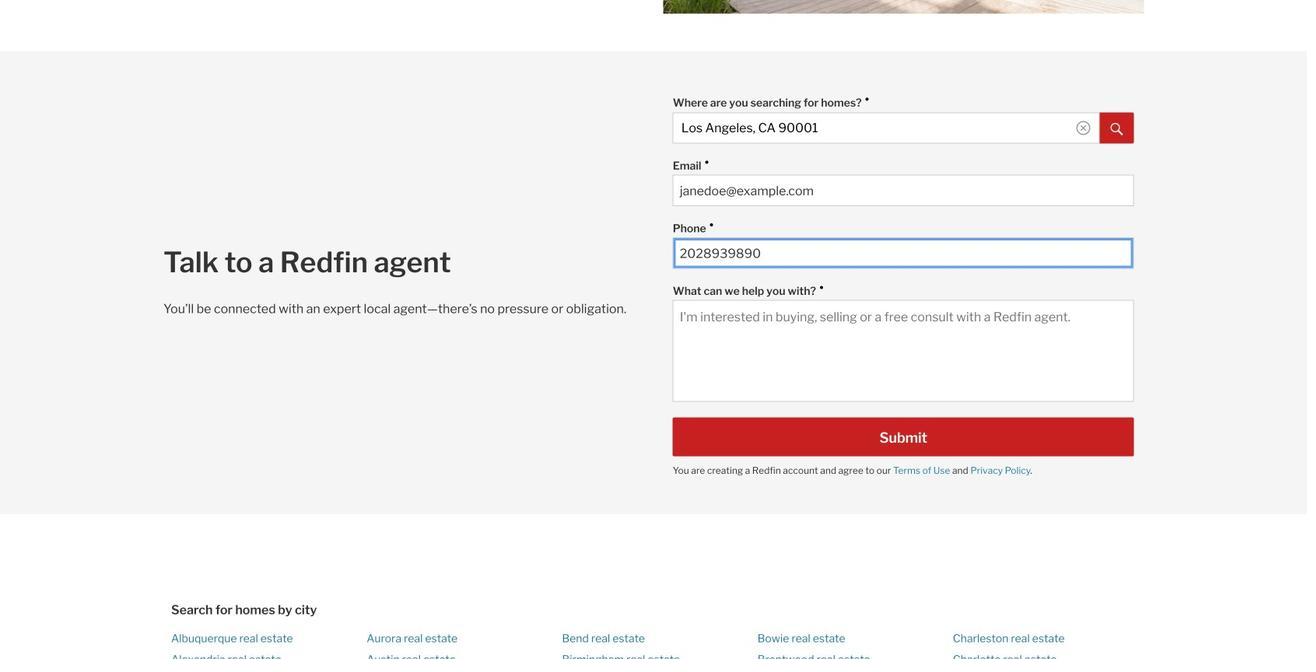 Task type: vqa. For each thing, say whether or not it's contained in the screenshot.
'Sold' radio
no



Task type: describe. For each thing, give the bounding box(es) containing it.
enter your phone number field. required field. element
[[673, 214, 1127, 237]]

City, Address, ZIP search field
[[673, 112, 1101, 144]]

a street lined with multi-unit residence buildings. image
[[664, 0, 1145, 14]]

enter your email field. required field. element
[[673, 151, 1127, 175]]

search field element
[[673, 88, 1135, 144]]

enter your message field. required field. element
[[673, 277, 1127, 300]]



Task type: locate. For each thing, give the bounding box(es) containing it.
search input image
[[1077, 121, 1091, 135]]

submit search image
[[1111, 123, 1124, 135]]

Enter your email field email field
[[680, 183, 1128, 198]]

Enter your message field text field
[[680, 309, 1128, 394]]

Enter your phone number field telephone field
[[680, 246, 1128, 261]]

clear input button
[[1077, 121, 1091, 135]]



